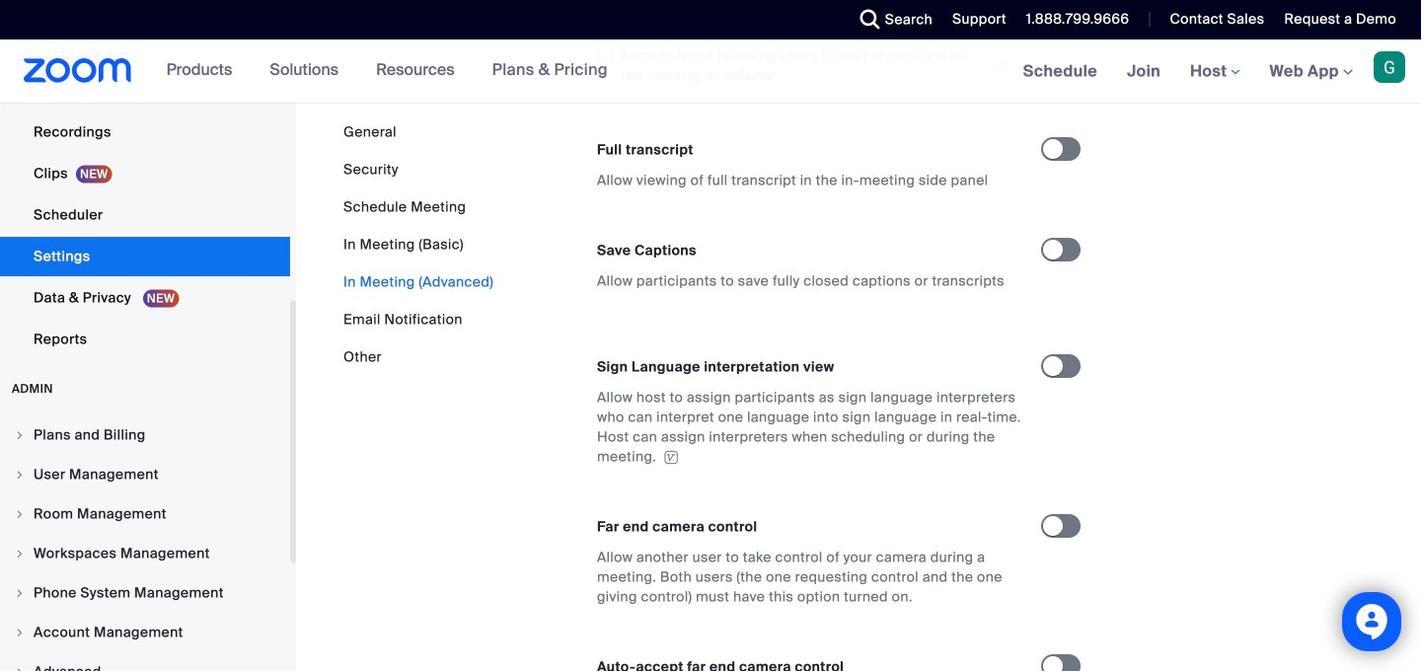 Task type: vqa. For each thing, say whether or not it's contained in the screenshot.
the Profile picture
yes



Task type: locate. For each thing, give the bounding box(es) containing it.
1 right image from the top
[[14, 430, 26, 441]]

2 right image from the top
[[14, 508, 26, 520]]

admin menu menu
[[0, 417, 290, 671]]

3 right image from the top
[[14, 666, 26, 671]]

add caption languages image
[[969, 17, 1000, 35]]

3 right image from the top
[[14, 587, 26, 599]]

0 vertical spatial right image
[[14, 430, 26, 441]]

banner
[[0, 39, 1422, 104]]

right image for fifth 'menu item'
[[14, 587, 26, 599]]

profile picture image
[[1374, 51, 1406, 83]]

menu bar
[[344, 122, 494, 367]]

application
[[988, 45, 1012, 86], [597, 388, 1024, 467]]

1 vertical spatial right image
[[14, 508, 26, 520]]

menu item
[[0, 417, 290, 454], [0, 456, 290, 494], [0, 496, 290, 533], [0, 535, 290, 573], [0, 575, 290, 612], [0, 614, 290, 652], [0, 654, 290, 671]]

4 right image from the top
[[14, 627, 26, 639]]

right image
[[14, 430, 26, 441], [14, 508, 26, 520], [14, 666, 26, 671]]

3 menu item from the top
[[0, 496, 290, 533]]

right image
[[14, 469, 26, 481], [14, 548, 26, 560], [14, 587, 26, 599], [14, 627, 26, 639]]

right image for seventh 'menu item' from the bottom of the admin menu "menu"
[[14, 430, 26, 441]]

4 menu item from the top
[[0, 535, 290, 573]]

side navigation navigation
[[0, 0, 296, 671]]

personal menu menu
[[0, 0, 290, 361]]

2 vertical spatial right image
[[14, 666, 26, 671]]

7 menu item from the top
[[0, 654, 290, 671]]

1 right image from the top
[[14, 469, 26, 481]]

right image for 4th 'menu item' from the bottom
[[14, 548, 26, 560]]

0 vertical spatial application
[[988, 45, 1012, 86]]

2 right image from the top
[[14, 548, 26, 560]]



Task type: describe. For each thing, give the bounding box(es) containing it.
5 menu item from the top
[[0, 575, 290, 612]]

right image for second 'menu item' from the bottom
[[14, 627, 26, 639]]

6 menu item from the top
[[0, 614, 290, 652]]

zoom logo image
[[24, 58, 132, 83]]

1 vertical spatial application
[[597, 388, 1024, 467]]

right image for 7th 'menu item'
[[14, 666, 26, 671]]

right image for 2nd 'menu item'
[[14, 469, 26, 481]]

2 menu item from the top
[[0, 456, 290, 494]]

meetings navigation
[[1009, 39, 1422, 104]]

support version for sign language interpretation view image
[[662, 451, 681, 465]]

product information navigation
[[152, 39, 623, 103]]

right image for 3rd 'menu item' from the top of the admin menu "menu"
[[14, 508, 26, 520]]

1 menu item from the top
[[0, 417, 290, 454]]



